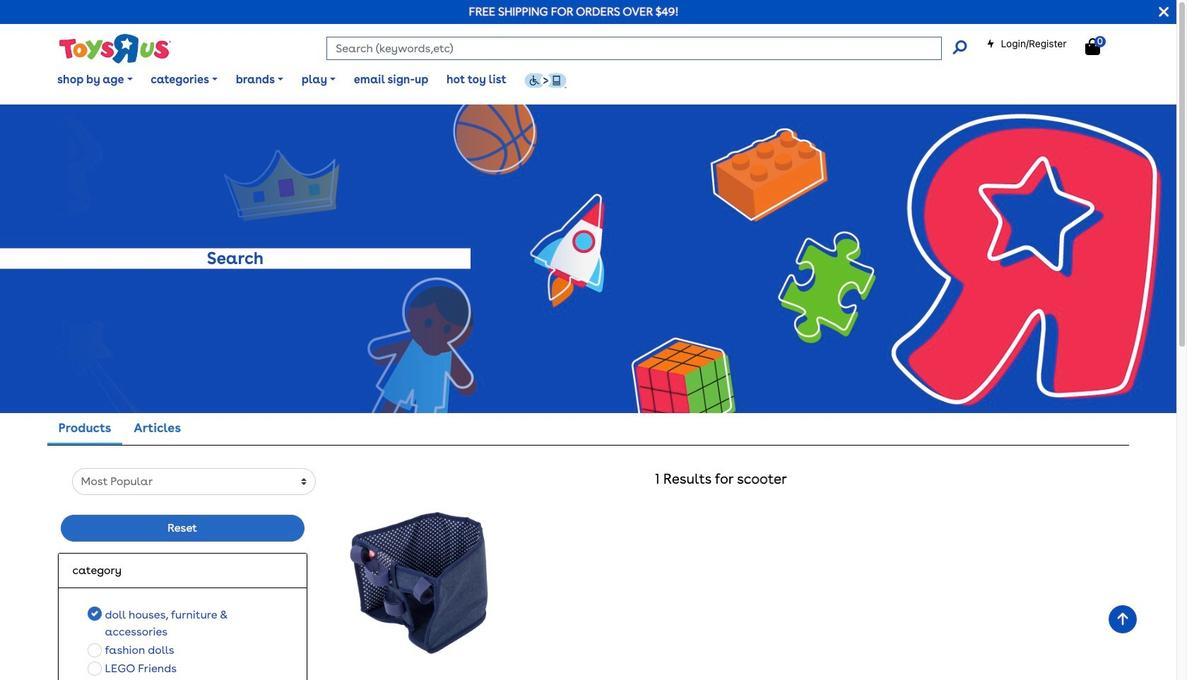 Task type: describe. For each thing, give the bounding box(es) containing it.
close button image
[[1159, 4, 1169, 20]]

toys r us image
[[58, 33, 171, 65]]

shopping bag image
[[1085, 38, 1100, 55]]

this icon serves as a link to download the essential accessibility assistive technology app for individuals with physical disabilities. it is featured as part of our commitment to diversity and inclusion. image
[[524, 73, 567, 88]]

category element
[[72, 563, 292, 580]]



Task type: locate. For each thing, give the bounding box(es) containing it.
tab list
[[47, 413, 192, 445]]

main content
[[0, 105, 1176, 680]]

Enter Keyword or Item No. search field
[[327, 37, 942, 60]]

gotz bike seat blue clouds - for dolls up to 20 in image
[[348, 512, 490, 654]]

menu bar
[[48, 55, 1176, 105]]

None search field
[[327, 37, 967, 60]]



Task type: vqa. For each thing, say whether or not it's contained in the screenshot.
Enter Keyword or Item No. search field
yes



